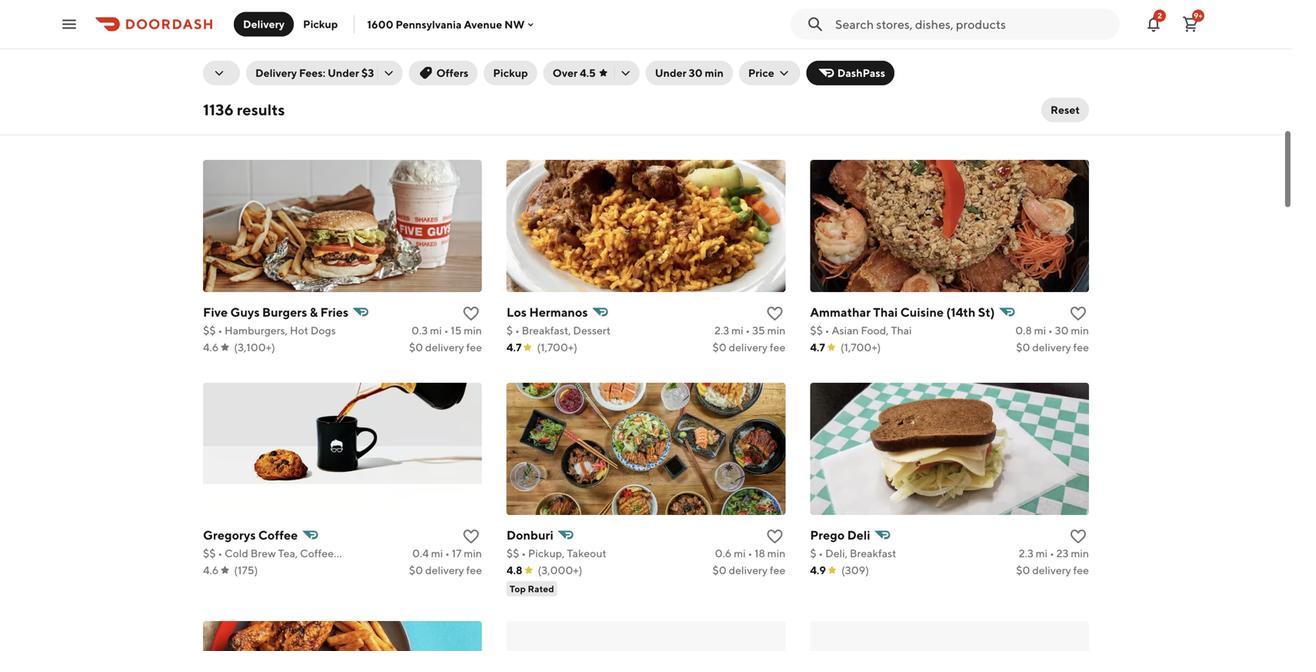 Task type: vqa. For each thing, say whether or not it's contained in the screenshot.


Task type: locate. For each thing, give the bounding box(es) containing it.
fee for prego deli
[[1073, 564, 1089, 577]]

1 horizontal spatial 2.3
[[1019, 547, 1034, 560]]

• left 23
[[1050, 547, 1054, 560]]

fee down the 0.6 mi • 18 min
[[770, 564, 785, 577]]

mi right 0.6
[[734, 547, 746, 560]]

delivery for delivery
[[243, 18, 285, 30]]

1 vertical spatial pickup button
[[484, 61, 537, 85]]

0 vertical spatial 4.6
[[203, 341, 219, 354]]

1 horizontal spatial under
[[655, 67, 687, 79]]

4.6 down five
[[203, 341, 219, 354]]

4.7 down the ammathar
[[810, 341, 825, 354]]

0.8 mi • 30 min
[[1015, 324, 1089, 337]]

$$ • pickup, takeout
[[507, 547, 606, 560]]

coffee up $$ • cold brew tea, coffee & tea
[[258, 528, 298, 543]]

• right 0.8
[[1048, 324, 1053, 337]]

prego
[[810, 528, 845, 543]]

(1,700+) down $ • breakfast, dessert
[[537, 341, 577, 354]]

click to add this store to your saved list image down offers
[[462, 82, 480, 100]]

hot
[[290, 324, 308, 337]]

coffee
[[258, 528, 298, 543], [300, 547, 334, 560]]

fee down 2.3 mi • 23 min
[[1073, 564, 1089, 577]]

4.5
[[580, 67, 596, 79]]

$ down shake
[[203, 101, 209, 114]]

pickup
[[303, 18, 338, 30], [493, 67, 528, 79]]

$​0 down 2.3 mi • 23 min
[[1016, 564, 1030, 577]]

1136
[[203, 101, 234, 119]]

$$ left cold
[[203, 547, 216, 560]]

1 horizontal spatial $
[[507, 324, 513, 337]]

0 horizontal spatial pickup
[[303, 18, 338, 30]]

$​0 down 0.8
[[1016, 341, 1030, 354]]

los
[[507, 305, 527, 320]]

4.7
[[507, 341, 522, 354], [810, 341, 825, 354]]

0 vertical spatial delivery
[[243, 18, 285, 30]]

0 horizontal spatial (1,700+)
[[537, 341, 577, 354]]

1 horizontal spatial coffee
[[300, 547, 334, 560]]

1 horizontal spatial (1,700+)
[[840, 341, 881, 354]]

min right 17
[[464, 547, 482, 560]]

$​0 delivery fee down 0.3 mi • 15 min
[[409, 341, 482, 354]]

mi right "0.3"
[[430, 324, 442, 337]]

delivery inside delivery button
[[243, 18, 285, 30]]

23
[[1056, 547, 1069, 560]]

thai up food,
[[873, 305, 898, 320]]

1 4.7 from the left
[[507, 341, 522, 354]]

click to add this store to your saved list image up 2.3 mi • 23 min
[[1069, 528, 1087, 546]]

$$ down five
[[203, 324, 216, 337]]

2.3 mi • 35 min
[[715, 324, 785, 337]]

thai
[[873, 305, 898, 320], [891, 324, 912, 337]]

0 horizontal spatial 2.3
[[715, 324, 729, 337]]

• left 'deli,'
[[819, 547, 823, 560]]

$$ for five
[[203, 324, 216, 337]]

fee down 0.3 mi • 15 min
[[466, 341, 482, 354]]

asian
[[832, 324, 859, 337]]

pickup button down "nw"
[[484, 61, 537, 85]]

9+ button
[[1175, 9, 1206, 40]]

4.9
[[810, 564, 826, 577]]

mi left 23
[[1036, 547, 1048, 560]]

click to add this store to your saved list image down price
[[765, 82, 784, 100]]

shake
[[203, 82, 238, 97]]

• inside georgetown gourmet 1.8 mi • 29 min $​0 delivery fee
[[1049, 101, 1054, 114]]

click to add this store to your saved list image up 0.8 mi • 30 min
[[1069, 305, 1087, 323]]

fee
[[1073, 118, 1089, 131], [466, 341, 482, 354], [770, 341, 785, 354], [1073, 341, 1089, 354], [466, 564, 482, 577], [770, 564, 785, 577], [1073, 564, 1089, 577]]

delivery down 0.3 mi • 15 min
[[425, 341, 464, 354]]

0 horizontal spatial 4.7
[[507, 341, 522, 354]]

fee down 0.8 mi • 30 min
[[1073, 341, 1089, 354]]

9+
[[1194, 11, 1203, 20]]

thai down ammathar thai cuisine (14th st)
[[891, 324, 912, 337]]

anne's
[[548, 82, 587, 97]]

0 vertical spatial $
[[203, 101, 209, 114]]

0 vertical spatial &
[[310, 305, 318, 320]]

$​0 delivery fee down the 0.6 mi • 18 min
[[713, 564, 785, 577]]

2 horizontal spatial $
[[810, 547, 816, 560]]

30 inside button
[[689, 67, 703, 79]]

$$ for ammathar
[[810, 324, 823, 337]]

pickup up auntie
[[493, 67, 528, 79]]

click to add this store to your saved list image
[[462, 82, 480, 100], [462, 305, 480, 323], [765, 305, 784, 323], [765, 528, 784, 546]]

delivery for ammathar thai cuisine (14th st)
[[1032, 341, 1071, 354]]

1 (1,700+) from the left
[[537, 341, 577, 354]]

2 4.7 from the left
[[810, 341, 825, 354]]

food,
[[861, 324, 889, 337]]

2 vertical spatial $
[[810, 547, 816, 560]]

min right 23
[[1071, 547, 1089, 560]]

fee for donburi
[[770, 564, 785, 577]]

• down the los
[[515, 324, 520, 337]]

pickup button
[[294, 12, 347, 37], [484, 61, 537, 85]]

& up dogs
[[310, 305, 318, 320]]

click to add this store to your saved list image up the 0.6 mi • 18 min
[[765, 528, 784, 546]]

$​0
[[1016, 118, 1030, 131], [409, 341, 423, 354], [713, 341, 727, 354], [1016, 341, 1030, 354], [409, 564, 423, 577], [713, 564, 727, 577], [1016, 564, 1030, 577]]

$​0 down 0.4
[[409, 564, 423, 577]]

offers
[[436, 67, 468, 79]]

fee down 2.3 mi • 35 min
[[770, 341, 785, 354]]

1 horizontal spatial pickup
[[493, 67, 528, 79]]

1 vertical spatial &
[[336, 547, 343, 560]]

0 vertical spatial pickup
[[303, 18, 338, 30]]

fries
[[320, 305, 349, 320]]

mi right 1.8
[[1035, 101, 1047, 114]]

1 4.6 from the top
[[203, 341, 219, 354]]

delivery for prego deli
[[1032, 564, 1071, 577]]

$​0 delivery fee for thai
[[1016, 341, 1089, 354]]

1 vertical spatial 30
[[1055, 324, 1069, 337]]

(1,700+) for thai
[[840, 341, 881, 354]]

mi for prego deli
[[1036, 547, 1048, 560]]

mi inside georgetown gourmet 1.8 mi • 29 min $​0 delivery fee
[[1035, 101, 1047, 114]]

• down five
[[218, 324, 222, 337]]

$​0 down 1.8
[[1016, 118, 1030, 131]]

under 30 min
[[655, 67, 724, 79]]

mi right 0.8
[[1034, 324, 1046, 337]]

coffee right tea,
[[300, 547, 334, 560]]

mi left 35
[[731, 324, 743, 337]]

0 horizontal spatial &
[[310, 305, 318, 320]]

min right 29
[[1071, 101, 1089, 114]]

0 horizontal spatial under
[[328, 67, 359, 79]]

mi for los hermanos
[[731, 324, 743, 337]]

$​0 delivery fee down 2.3 mi • 35 min
[[713, 341, 785, 354]]

4.6 for five guys burgers & fries
[[203, 341, 219, 354]]

1 vertical spatial $
[[507, 324, 513, 337]]

min right 0.8
[[1071, 324, 1089, 337]]

2 (1,700+) from the left
[[840, 341, 881, 354]]

$$ left asian
[[810, 324, 823, 337]]

georgetown gourmet 1.8 mi • 29 min $​0 delivery fee
[[810, 82, 1089, 131]]

4.6 left the (175)
[[203, 564, 219, 577]]

prego deli
[[810, 528, 870, 543]]

min for gregorys coffee
[[464, 547, 482, 560]]

1 vertical spatial 4.6
[[203, 564, 219, 577]]

2 under from the left
[[655, 67, 687, 79]]

mi for gregorys coffee
[[431, 547, 443, 560]]

30 left price
[[689, 67, 703, 79]]

1 vertical spatial delivery
[[255, 67, 297, 79]]

0.3 mi • 15 min
[[411, 324, 482, 337]]

min right "15"
[[464, 324, 482, 337]]

0 horizontal spatial pickup button
[[294, 12, 347, 37]]

min right 18
[[767, 547, 785, 560]]

& left tea
[[336, 547, 343, 560]]

fees:
[[299, 67, 325, 79]]

30
[[689, 67, 703, 79], [1055, 324, 1069, 337]]

$​0 down 2.3 mi • 35 min
[[713, 341, 727, 354]]

$​0 delivery fee down 2.3 mi • 23 min
[[1016, 564, 1089, 577]]

delivery down 2.3 mi • 23 min
[[1032, 564, 1071, 577]]

fee inside georgetown gourmet 1.8 mi • 29 min $​0 delivery fee
[[1073, 118, 1089, 131]]

$​0 for los hermanos
[[713, 341, 727, 354]]

$​0 down "0.3"
[[409, 341, 423, 354]]

2
[[1158, 11, 1162, 20]]

0 vertical spatial 30
[[689, 67, 703, 79]]

min inside georgetown gourmet 1.8 mi • 29 min $​0 delivery fee
[[1071, 101, 1089, 114]]

min left price
[[705, 67, 724, 79]]

1 vertical spatial 2.3
[[1019, 547, 1034, 560]]

2.3 for prego deli
[[1019, 547, 1034, 560]]

pickup up delivery fees: under $3 at the top left
[[303, 18, 338, 30]]

$​0 for donburi
[[713, 564, 727, 577]]

top rated
[[510, 584, 554, 595]]

4.7 for los hermanos
[[507, 341, 522, 354]]

2.3
[[715, 324, 729, 337], [1019, 547, 1034, 560]]

$
[[203, 101, 209, 114], [507, 324, 513, 337], [810, 547, 816, 560]]

hamburgers,
[[225, 324, 288, 337]]

30 right 0.8
[[1055, 324, 1069, 337]]

min inside button
[[705, 67, 724, 79]]

delivery down 2.3 mi • 35 min
[[729, 341, 768, 354]]

$​0 delivery fee down 0.4 mi • 17 min
[[409, 564, 482, 577]]

$​0 delivery fee
[[409, 341, 482, 354], [713, 341, 785, 354], [1016, 341, 1089, 354], [409, 564, 482, 577], [713, 564, 785, 577], [1016, 564, 1089, 577]]

1 vertical spatial pickup
[[493, 67, 528, 79]]

click to add this store to your saved list image up reset
[[1069, 82, 1087, 100]]

min for donburi
[[767, 547, 785, 560]]

click to add this store to your saved list image
[[765, 82, 784, 100], [1069, 82, 1087, 100], [1069, 305, 1087, 323], [462, 528, 480, 546], [1069, 528, 1087, 546]]

2.3 for los hermanos
[[715, 324, 729, 337]]

delivery down the 0.6 mi • 18 min
[[729, 564, 768, 577]]

1 under from the left
[[328, 67, 359, 79]]

click to add this store to your saved list image for ammathar thai cuisine (14th st)
[[1069, 305, 1087, 323]]

$ down the los
[[507, 324, 513, 337]]

click to add this store to your saved list image for prego deli
[[1069, 528, 1087, 546]]

4.7 down the los
[[507, 341, 522, 354]]

min right 35
[[767, 324, 785, 337]]

$​0 delivery fee for guys
[[409, 341, 482, 354]]

&
[[310, 305, 318, 320], [336, 547, 343, 560]]

$ • burgers, chicken
[[203, 101, 302, 114]]

(1,700+) down $$ • asian food, thai
[[840, 341, 881, 354]]

0 vertical spatial thai
[[873, 305, 898, 320]]

click to add this store to your saved list image up 0.3 mi • 15 min
[[462, 305, 480, 323]]

$​0 delivery fee for hermanos
[[713, 341, 785, 354]]

click to add this store to your saved list image up 2.3 mi • 35 min
[[765, 305, 784, 323]]

1 vertical spatial coffee
[[300, 547, 334, 560]]

1 vertical spatial thai
[[891, 324, 912, 337]]

Store search: begin typing to search for stores available on DoorDash text field
[[835, 16, 1111, 33]]

0 vertical spatial 2.3
[[715, 324, 729, 337]]

1 horizontal spatial pickup button
[[484, 61, 537, 85]]

guys
[[230, 305, 260, 320]]

under inside button
[[655, 67, 687, 79]]

ammathar thai cuisine (14th st)
[[810, 305, 995, 320]]

$​0 down 0.6
[[713, 564, 727, 577]]

fee down 0.4 mi • 17 min
[[466, 564, 482, 577]]

• left 29
[[1049, 101, 1054, 114]]

five guys burgers & fries
[[203, 305, 349, 320]]

2.3 left 35
[[715, 324, 729, 337]]

mi right 0.4
[[431, 547, 443, 560]]

2 4.6 from the top
[[203, 564, 219, 577]]

1 horizontal spatial &
[[336, 547, 343, 560]]

min
[[705, 67, 724, 79], [1071, 101, 1089, 114], [464, 324, 482, 337], [767, 324, 785, 337], [1071, 324, 1089, 337], [464, 547, 482, 560], [767, 547, 785, 560], [1071, 547, 1089, 560]]

4.7 for ammathar thai cuisine (14th st)
[[810, 341, 825, 354]]

2.3 left 23
[[1019, 547, 1034, 560]]

4.6
[[203, 341, 219, 354], [203, 564, 219, 577]]

fee down reset
[[1073, 118, 1089, 131]]

under
[[328, 67, 359, 79], [655, 67, 687, 79]]

dessert
[[573, 324, 611, 337]]

dashpass
[[837, 67, 885, 79]]

1 horizontal spatial 4.7
[[810, 341, 825, 354]]

$ up 4.9
[[810, 547, 816, 560]]

shack
[[241, 82, 275, 97]]

0 vertical spatial coffee
[[258, 528, 298, 543]]

• left "15"
[[444, 324, 449, 337]]

$​0 delivery fee down 0.8 mi • 30 min
[[1016, 341, 1089, 354]]

delivery down reset
[[1032, 118, 1071, 131]]

delivery down 0.4 mi • 17 min
[[425, 564, 464, 577]]

pickup button up delivery fees: under $3 at the top left
[[294, 12, 347, 37]]

0 horizontal spatial 30
[[689, 67, 703, 79]]

4.8
[[507, 564, 522, 577]]

click to add this store to your saved list image up 0.4 mi • 17 min
[[462, 528, 480, 546]]

17
[[452, 547, 462, 560]]

0 horizontal spatial coffee
[[258, 528, 298, 543]]

delivery down 0.8 mi • 30 min
[[1032, 341, 1071, 354]]

min for five guys burgers & fries
[[464, 324, 482, 337]]



Task type: describe. For each thing, give the bounding box(es) containing it.
top
[[510, 584, 526, 595]]

auntie anne's
[[507, 82, 587, 97]]

pennsylvania
[[396, 18, 462, 31]]

min for los hermanos
[[767, 324, 785, 337]]

takeout
[[567, 547, 606, 560]]

fee for los hermanos
[[770, 341, 785, 354]]

notification bell image
[[1144, 15, 1163, 33]]

deli,
[[825, 547, 848, 560]]

click to add this store to your saved list image for shack
[[462, 82, 480, 100]]

pickup,
[[528, 547, 565, 560]]

breakfast,
[[522, 324, 571, 337]]

los hermanos
[[507, 305, 588, 320]]

over 4.5 button
[[543, 61, 640, 85]]

(3,100+)
[[234, 341, 275, 354]]

over 4.5
[[553, 67, 596, 79]]

(175)
[[234, 564, 258, 577]]

0.6
[[715, 547, 732, 560]]

• up 4.8 at left bottom
[[521, 547, 526, 560]]

dashpass button
[[807, 61, 895, 85]]

deli
[[847, 528, 870, 543]]

min for ammathar thai cuisine (14th st)
[[1071, 324, 1089, 337]]

delivery for five guys burgers & fries
[[425, 341, 464, 354]]

0 horizontal spatial $
[[203, 101, 209, 114]]

brew
[[251, 547, 276, 560]]

rated
[[528, 584, 554, 595]]

• left cold
[[218, 547, 222, 560]]

$$ for gregorys
[[203, 547, 216, 560]]

(14th
[[946, 305, 976, 320]]

$$ • hamburgers, hot dogs
[[203, 324, 336, 337]]

delivery for donburi
[[729, 564, 768, 577]]

0.6 mi • 18 min
[[715, 547, 785, 560]]

• left 35
[[746, 324, 750, 337]]

click to add this store to your saved list image for gregorys coffee
[[462, 528, 480, 546]]

gourmet
[[885, 82, 937, 97]]

reset button
[[1041, 98, 1089, 122]]

$ for los
[[507, 324, 513, 337]]

1136 results
[[203, 101, 285, 119]]

hermanos
[[529, 305, 588, 320]]

georgetown
[[810, 82, 882, 97]]

1.8
[[1020, 101, 1033, 114]]

delivery button
[[234, 12, 294, 37]]

$​0 for five guys burgers & fries
[[409, 341, 423, 354]]

$​0 for ammathar thai cuisine (14th st)
[[1016, 341, 1030, 354]]

delivery for los hermanos
[[729, 341, 768, 354]]

1 horizontal spatial 30
[[1055, 324, 1069, 337]]

• down shake
[[212, 101, 216, 114]]

$$ • cold brew tea, coffee & tea
[[203, 547, 362, 560]]

fee for ammathar thai cuisine (14th st)
[[1073, 341, 1089, 354]]

fee for five guys burgers & fries
[[466, 341, 482, 354]]

price button
[[739, 61, 800, 85]]

2.3 mi • 23 min
[[1019, 547, 1089, 560]]

tea
[[345, 547, 362, 560]]

avenue
[[464, 18, 502, 31]]

$ • breakfast, dessert
[[507, 324, 611, 337]]

$​0 for gregorys coffee
[[409, 564, 423, 577]]

min for prego deli
[[1071, 547, 1089, 560]]

4.6 for gregorys coffee
[[203, 564, 219, 577]]

0.4 mi • 17 min
[[412, 547, 482, 560]]

delivery for delivery fees: under $3
[[255, 67, 297, 79]]

0 vertical spatial pickup button
[[294, 12, 347, 37]]

(1,700+) for hermanos
[[537, 341, 577, 354]]

ammathar
[[810, 305, 871, 320]]

35
[[752, 324, 765, 337]]

results
[[237, 101, 285, 119]]

cuisine
[[900, 305, 944, 320]]

$ for prego
[[810, 547, 816, 560]]

dogs
[[311, 324, 336, 337]]

$​0 for prego deli
[[1016, 564, 1030, 577]]

price
[[748, 67, 774, 79]]

nw
[[504, 18, 525, 31]]

chicken
[[261, 101, 302, 114]]

$​0 inside georgetown gourmet 1.8 mi • 29 min $​0 delivery fee
[[1016, 118, 1030, 131]]

breakfast
[[850, 547, 896, 560]]

mi for donburi
[[734, 547, 746, 560]]

click to add this store to your saved list image for hermanos
[[765, 305, 784, 323]]

auntie anne's link
[[507, 78, 785, 135]]

click to add this store to your saved list image for guys
[[462, 305, 480, 323]]

five
[[203, 305, 228, 320]]

burgers,
[[218, 101, 259, 114]]

1600 pennsylvania avenue nw button
[[367, 18, 537, 31]]

1 items, open order cart image
[[1181, 15, 1200, 33]]

• left asian
[[825, 324, 829, 337]]

gregorys
[[203, 528, 256, 543]]

$​0 delivery fee for coffee
[[409, 564, 482, 577]]

mi for five guys burgers & fries
[[430, 324, 442, 337]]

$​0 delivery fee for deli
[[1016, 564, 1089, 577]]

cold
[[225, 547, 248, 560]]

over
[[553, 67, 578, 79]]

open menu image
[[60, 15, 78, 33]]

fee for gregorys coffee
[[466, 564, 482, 577]]

18
[[755, 547, 765, 560]]

• left 17
[[445, 547, 450, 560]]

0.8
[[1015, 324, 1032, 337]]

(309)
[[841, 564, 869, 577]]

tea,
[[278, 547, 298, 560]]

$ • deli, breakfast
[[810, 547, 896, 560]]

shake shack
[[203, 82, 275, 97]]

0.4
[[412, 547, 429, 560]]

under 30 min button
[[646, 61, 733, 85]]

1600 pennsylvania avenue nw
[[367, 18, 525, 31]]

$$ up 4.8 at left bottom
[[507, 547, 519, 560]]

reset
[[1051, 103, 1080, 116]]

auntie
[[507, 82, 546, 97]]

gregorys coffee
[[203, 528, 298, 543]]

(3,000+)
[[538, 564, 582, 577]]

$$ • asian food, thai
[[810, 324, 912, 337]]

delivery inside georgetown gourmet 1.8 mi • 29 min $​0 delivery fee
[[1032, 118, 1071, 131]]

st)
[[978, 305, 995, 320]]

delivery for gregorys coffee
[[425, 564, 464, 577]]

• left 18
[[748, 547, 752, 560]]

burgers
[[262, 305, 307, 320]]

donburi
[[507, 528, 553, 543]]

1600
[[367, 18, 393, 31]]

$3
[[361, 67, 374, 79]]

15
[[451, 324, 462, 337]]

mi for ammathar thai cuisine (14th st)
[[1034, 324, 1046, 337]]

29
[[1056, 101, 1069, 114]]

0.3
[[411, 324, 428, 337]]



